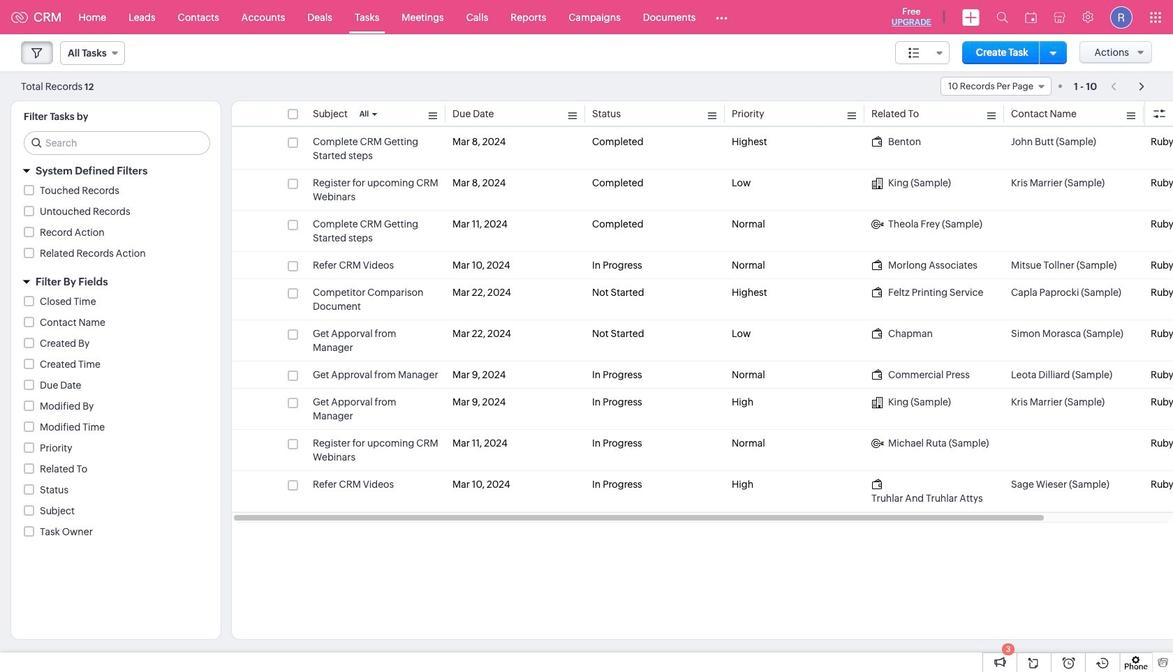 Task type: describe. For each thing, give the bounding box(es) containing it.
search image
[[997, 11, 1009, 23]]

profile image
[[1111, 6, 1133, 28]]

logo image
[[11, 12, 28, 23]]

create menu image
[[963, 9, 980, 26]]

Search text field
[[24, 132, 210, 154]]

Other Modules field
[[707, 6, 738, 28]]



Task type: locate. For each thing, give the bounding box(es) containing it.
create menu element
[[955, 0, 989, 34]]

None field
[[60, 41, 125, 65], [896, 41, 950, 64], [941, 77, 1052, 96], [60, 41, 125, 65], [941, 77, 1052, 96]]

none field size
[[896, 41, 950, 64]]

calendar image
[[1026, 12, 1038, 23]]

row group
[[232, 129, 1174, 513]]

size image
[[909, 47, 920, 59]]

search element
[[989, 0, 1017, 34]]

profile element
[[1103, 0, 1142, 34]]



Task type: vqa. For each thing, say whether or not it's contained in the screenshot.
navigation
no



